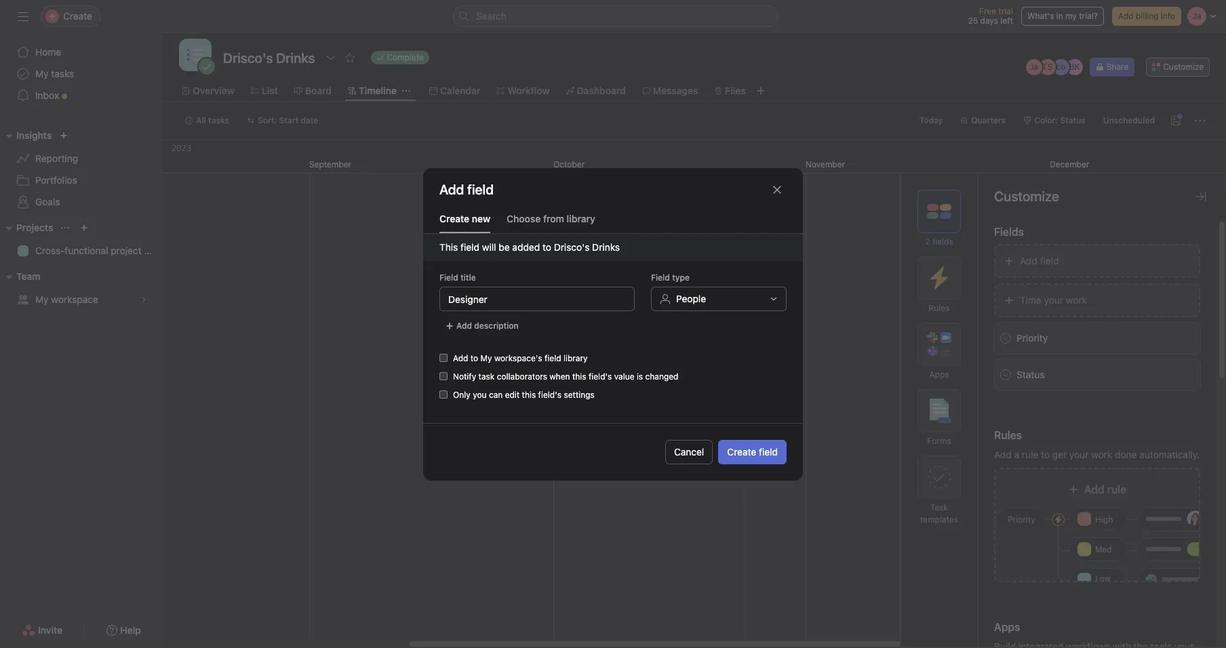 Task type: vqa. For each thing, say whether or not it's contained in the screenshot.
Team
yes



Task type: locate. For each thing, give the bounding box(es) containing it.
field for create
[[759, 446, 778, 458]]

add
[[1118, 11, 1134, 21], [1020, 255, 1038, 267], [456, 320, 472, 331], [453, 353, 468, 363], [994, 449, 1012, 461], [1085, 484, 1105, 496]]

add left a
[[994, 449, 1012, 461]]

add a rule to get your work done automatically.
[[994, 449, 1200, 461]]

1 vertical spatial create
[[727, 446, 757, 458]]

my inside global "element"
[[35, 68, 49, 79]]

0 vertical spatial rule
[[1022, 449, 1039, 461]]

invite
[[38, 625, 63, 636]]

0 vertical spatial create
[[440, 213, 469, 224]]

field's down when
[[538, 390, 562, 400]]

1 vertical spatial this
[[522, 390, 536, 400]]

calendar
[[440, 85, 481, 96]]

add left description
[[456, 320, 472, 331]]

field left title
[[440, 272, 458, 283]]

0 horizontal spatial field
[[440, 272, 458, 283]]

priority up status in the right of the page
[[1017, 332, 1048, 344]]

rule up "high"
[[1107, 484, 1127, 496]]

add billing info
[[1118, 11, 1175, 21]]

0 vertical spatial apps
[[930, 370, 949, 380]]

my left tasks
[[35, 68, 49, 79]]

december
[[1050, 159, 1090, 170]]

teams element
[[0, 265, 163, 313]]

list image
[[187, 47, 203, 63]]

0 vertical spatial field's
[[589, 371, 612, 382]]

add left billing
[[1118, 11, 1134, 21]]

0 vertical spatial rules
[[929, 303, 950, 313]]

customize button
[[1147, 58, 1210, 77]]

work
[[1066, 294, 1087, 306], [1091, 449, 1113, 461]]

priority down a
[[1008, 515, 1036, 525]]

home link
[[8, 41, 155, 63]]

bk
[[1070, 62, 1080, 72]]

my inside "teams" element
[[35, 294, 49, 305]]

create new
[[440, 213, 490, 224]]

to left "get"
[[1041, 449, 1050, 461]]

edit
[[505, 390, 520, 400]]

1 horizontal spatial create
[[727, 446, 757, 458]]

create new tab panel
[[423, 234, 803, 481]]

goals link
[[8, 191, 155, 213]]

1 vertical spatial rules
[[994, 429, 1022, 442]]

cross-
[[35, 245, 65, 256]]

field's for value
[[589, 371, 612, 382]]

rules up a
[[994, 429, 1022, 442]]

0 horizontal spatial rules
[[929, 303, 950, 313]]

add down the fields
[[1020, 255, 1038, 267]]

field type
[[651, 272, 690, 283]]

1 horizontal spatial field's
[[589, 371, 612, 382]]

1 horizontal spatial this
[[572, 371, 586, 382]]

0 horizontal spatial work
[[1066, 294, 1087, 306]]

only you can edit this field's settings
[[453, 390, 595, 400]]

add for add field
[[1020, 255, 1038, 267]]

functional
[[65, 245, 108, 256]]

1 vertical spatial customize
[[994, 189, 1059, 204]]

0 vertical spatial library
[[567, 213, 595, 224]]

rule right a
[[1022, 449, 1039, 461]]

0 vertical spatial this
[[572, 371, 586, 382]]

2 fields
[[925, 237, 954, 247]]

1 vertical spatial work
[[1091, 449, 1113, 461]]

my down team
[[35, 294, 49, 305]]

hide sidebar image
[[18, 11, 28, 22]]

cancel
[[674, 446, 704, 458]]

0 horizontal spatial create
[[440, 213, 469, 224]]

library inside create new tab panel
[[564, 353, 588, 363]]

my for my tasks
[[35, 68, 49, 79]]

dashboard link
[[566, 83, 626, 98]]

0 vertical spatial my
[[35, 68, 49, 79]]

0 horizontal spatial this
[[522, 390, 536, 400]]

create right the cancel
[[727, 446, 757, 458]]

Designer, Accountable, Referred by… text field
[[440, 287, 635, 311]]

0 vertical spatial to
[[543, 241, 551, 253]]

0 horizontal spatial rule
[[1022, 449, 1039, 461]]

home
[[35, 46, 61, 58]]

1 horizontal spatial customize
[[1163, 62, 1204, 72]]

add for add rule
[[1085, 484, 1105, 496]]

from
[[543, 213, 564, 224]]

drinks
[[592, 241, 620, 253]]

high
[[1095, 515, 1113, 525]]

invite button
[[13, 619, 71, 643]]

library inside tab list
[[567, 213, 595, 224]]

close details image
[[1196, 191, 1207, 202]]

calendar link
[[429, 83, 481, 98]]

field for field title
[[440, 272, 458, 283]]

to up notify
[[471, 353, 478, 363]]

create left new
[[440, 213, 469, 224]]

Only you can edit this field's settings checkbox
[[440, 390, 448, 399]]

create inside tab list
[[440, 213, 469, 224]]

0 vertical spatial work
[[1066, 294, 1087, 306]]

fields
[[994, 226, 1024, 238]]

2 vertical spatial to
[[1041, 449, 1050, 461]]

add right add to my workspace's field library checkbox
[[453, 353, 468, 363]]

your right "get"
[[1070, 449, 1089, 461]]

collaborators
[[497, 371, 547, 382]]

apps
[[930, 370, 949, 380], [994, 621, 1020, 634]]

rules down '2 fields'
[[929, 303, 950, 313]]

0 horizontal spatial field's
[[538, 390, 562, 400]]

add for add description
[[456, 320, 472, 331]]

2 vertical spatial my
[[481, 353, 492, 363]]

add to my workspace's field library
[[453, 353, 588, 363]]

1 vertical spatial my
[[35, 294, 49, 305]]

0 horizontal spatial to
[[471, 353, 478, 363]]

0 horizontal spatial apps
[[930, 370, 949, 380]]

team
[[16, 271, 40, 282]]

messages
[[653, 85, 698, 96]]

today button
[[913, 111, 949, 130]]

this right edit
[[522, 390, 536, 400]]

add for add billing info
[[1118, 11, 1134, 21]]

trial
[[999, 6, 1013, 16]]

med
[[1095, 545, 1112, 555]]

choose
[[507, 213, 541, 224]]

1 horizontal spatial your
[[1070, 449, 1089, 461]]

my up "task"
[[481, 353, 492, 363]]

None text field
[[220, 45, 319, 70]]

add inside button
[[456, 320, 472, 331]]

work down 'add field' button
[[1066, 294, 1087, 306]]

what's in my trial? button
[[1021, 7, 1104, 26]]

library right the from at the left of the page
[[567, 213, 595, 224]]

my
[[1066, 11, 1077, 21]]

type
[[672, 272, 690, 283]]

1 field from the left
[[440, 272, 458, 283]]

field
[[440, 272, 458, 283], [651, 272, 670, 283]]

1 vertical spatial field's
[[538, 390, 562, 400]]

create field
[[727, 446, 778, 458]]

insights button
[[0, 128, 52, 144]]

my tasks link
[[8, 63, 155, 85]]

ja
[[1030, 62, 1039, 72]]

add for add a rule to get your work done automatically.
[[994, 449, 1012, 461]]

inbox link
[[8, 85, 155, 106]]

customize up the fields
[[994, 189, 1059, 204]]

1 horizontal spatial work
[[1091, 449, 1113, 461]]

Notify task collaborators when this field's value is changed checkbox
[[440, 372, 448, 380]]

library
[[567, 213, 595, 224], [564, 353, 588, 363]]

Add to My workspace's field library checkbox
[[440, 354, 448, 362]]

0 horizontal spatial customize
[[994, 189, 1059, 204]]

rules
[[929, 303, 950, 313], [994, 429, 1022, 442]]

list link
[[251, 83, 278, 98]]

my for my workspace
[[35, 294, 49, 305]]

to right "added" on the left of page
[[543, 241, 551, 253]]

overview
[[193, 85, 235, 96]]

search list box
[[453, 5, 779, 27]]

november
[[806, 159, 845, 170]]

august
[[57, 159, 84, 170]]

your
[[1044, 294, 1064, 306], [1070, 449, 1089, 461]]

add up "high"
[[1085, 484, 1105, 496]]

1 vertical spatial priority
[[1008, 515, 1036, 525]]

left
[[1001, 16, 1013, 26]]

work left done
[[1091, 449, 1113, 461]]

days
[[981, 16, 998, 26]]

low
[[1095, 574, 1111, 584]]

task templates
[[920, 503, 958, 525]]

dashboard
[[577, 85, 626, 96]]

forms
[[927, 436, 951, 446]]

this up the "settings" at the left bottom of page
[[572, 371, 586, 382]]

0 vertical spatial your
[[1044, 294, 1064, 306]]

1 vertical spatial library
[[564, 353, 588, 363]]

work inside button
[[1066, 294, 1087, 306]]

tab list
[[423, 211, 803, 234]]

today
[[920, 115, 943, 125]]

my workspace link
[[8, 289, 155, 311]]

notify task collaborators when this field's value is changed
[[453, 371, 679, 382]]

your right time
[[1044, 294, 1064, 306]]

add field
[[440, 181, 494, 197]]

1 horizontal spatial apps
[[994, 621, 1020, 634]]

library up notify task collaborators when this field's value is changed on the bottom of page
[[564, 353, 588, 363]]

field left type
[[651, 272, 670, 283]]

create inside button
[[727, 446, 757, 458]]

drisco's
[[554, 241, 590, 253]]

add billing info button
[[1112, 7, 1182, 26]]

field for add
[[1040, 255, 1059, 267]]

reporting
[[35, 153, 78, 164]]

2 field from the left
[[651, 272, 670, 283]]

notify
[[453, 371, 476, 382]]

this
[[572, 371, 586, 382], [522, 390, 536, 400]]

add description button
[[440, 316, 525, 335]]

0 vertical spatial customize
[[1163, 62, 1204, 72]]

0 horizontal spatial your
[[1044, 294, 1064, 306]]

create for create new
[[440, 213, 469, 224]]

1 vertical spatial apps
[[994, 621, 1020, 634]]

share
[[1107, 62, 1129, 72]]

customize down info
[[1163, 62, 1204, 72]]

workflow
[[508, 85, 550, 96]]

insights
[[16, 130, 52, 141]]

field's left value
[[589, 371, 612, 382]]

1 horizontal spatial field
[[651, 272, 670, 283]]

add to starred image
[[344, 52, 355, 63]]

25
[[968, 16, 978, 26]]

field
[[461, 241, 480, 253], [1040, 255, 1059, 267], [545, 353, 561, 363], [759, 446, 778, 458]]

1 horizontal spatial rule
[[1107, 484, 1127, 496]]

october
[[553, 159, 585, 170]]



Task type: describe. For each thing, give the bounding box(es) containing it.
field title
[[440, 272, 476, 283]]

will
[[482, 241, 496, 253]]

inbox
[[35, 90, 59, 101]]

people
[[676, 293, 706, 304]]

tab list containing create new
[[423, 211, 803, 234]]

cancel button
[[665, 440, 713, 464]]

field's for settings
[[538, 390, 562, 400]]

task
[[479, 371, 495, 382]]

global element
[[0, 33, 163, 115]]

cross-functional project plan
[[35, 245, 163, 256]]

september
[[309, 159, 351, 170]]

files
[[725, 85, 746, 96]]

changed
[[645, 371, 679, 382]]

choose from library
[[507, 213, 595, 224]]

create field button
[[719, 440, 787, 464]]

my inside create new tab panel
[[481, 353, 492, 363]]

customize inside "dropdown button"
[[1163, 62, 1204, 72]]

be
[[499, 241, 510, 253]]

project
[[111, 245, 142, 256]]

people button
[[651, 287, 787, 311]]

this for edit
[[522, 390, 536, 400]]

status
[[1017, 369, 1045, 381]]

projects element
[[0, 216, 163, 265]]

can
[[489, 390, 503, 400]]

ts
[[1043, 62, 1053, 72]]

1 horizontal spatial rules
[[994, 429, 1022, 442]]

your inside button
[[1044, 294, 1064, 306]]

portfolios
[[35, 174, 77, 186]]

done
[[1115, 449, 1137, 461]]

my workspace
[[35, 294, 98, 305]]

2 horizontal spatial to
[[1041, 449, 1050, 461]]

task
[[931, 503, 948, 513]]

timeline link
[[348, 83, 397, 98]]

this
[[440, 241, 458, 253]]

1 vertical spatial to
[[471, 353, 478, 363]]

goals
[[35, 196, 60, 208]]

search button
[[453, 5, 779, 27]]

create for create field
[[727, 446, 757, 458]]

timeline
[[359, 85, 397, 96]]

files link
[[715, 83, 746, 98]]

field for this
[[461, 241, 480, 253]]

time
[[1020, 294, 1042, 306]]

what's
[[1028, 11, 1054, 21]]

add field
[[1020, 255, 1059, 267]]

info
[[1161, 11, 1175, 21]]

time your work
[[1020, 294, 1087, 306]]

when
[[550, 371, 570, 382]]

free trial 25 days left
[[968, 6, 1013, 26]]

reporting link
[[8, 148, 155, 170]]

plan
[[144, 245, 163, 256]]

value
[[614, 371, 635, 382]]

team button
[[0, 269, 40, 285]]

only
[[453, 390, 471, 400]]

cross-functional project plan link
[[8, 240, 163, 262]]

settings
[[564, 390, 595, 400]]

1 vertical spatial your
[[1070, 449, 1089, 461]]

field for field type
[[651, 272, 670, 283]]

add description
[[456, 320, 519, 331]]

portfolios link
[[8, 170, 155, 191]]

title
[[461, 272, 476, 283]]

co
[[1057, 62, 1066, 72]]

what's in my trial?
[[1028, 11, 1098, 21]]

tasks
[[51, 68, 74, 79]]

workspace
[[51, 294, 98, 305]]

close this dialog image
[[772, 184, 783, 195]]

you
[[473, 390, 487, 400]]

messages link
[[642, 83, 698, 98]]

free
[[979, 6, 996, 16]]

1 vertical spatial rule
[[1107, 484, 1127, 496]]

share button
[[1090, 58, 1135, 77]]

description
[[474, 320, 519, 331]]

insights element
[[0, 123, 163, 216]]

add for add to my workspace's field library
[[453, 353, 468, 363]]

board link
[[294, 83, 332, 98]]

billing
[[1136, 11, 1159, 21]]

fields
[[933, 237, 954, 247]]

1 horizontal spatial to
[[543, 241, 551, 253]]

add field dialog
[[423, 168, 803, 481]]

0 vertical spatial priority
[[1017, 332, 1048, 344]]

templates
[[920, 515, 958, 525]]

list
[[262, 85, 278, 96]]

workspace's
[[494, 353, 542, 363]]

this for when
[[572, 371, 586, 382]]

new
[[472, 213, 490, 224]]

projects
[[16, 222, 53, 233]]



